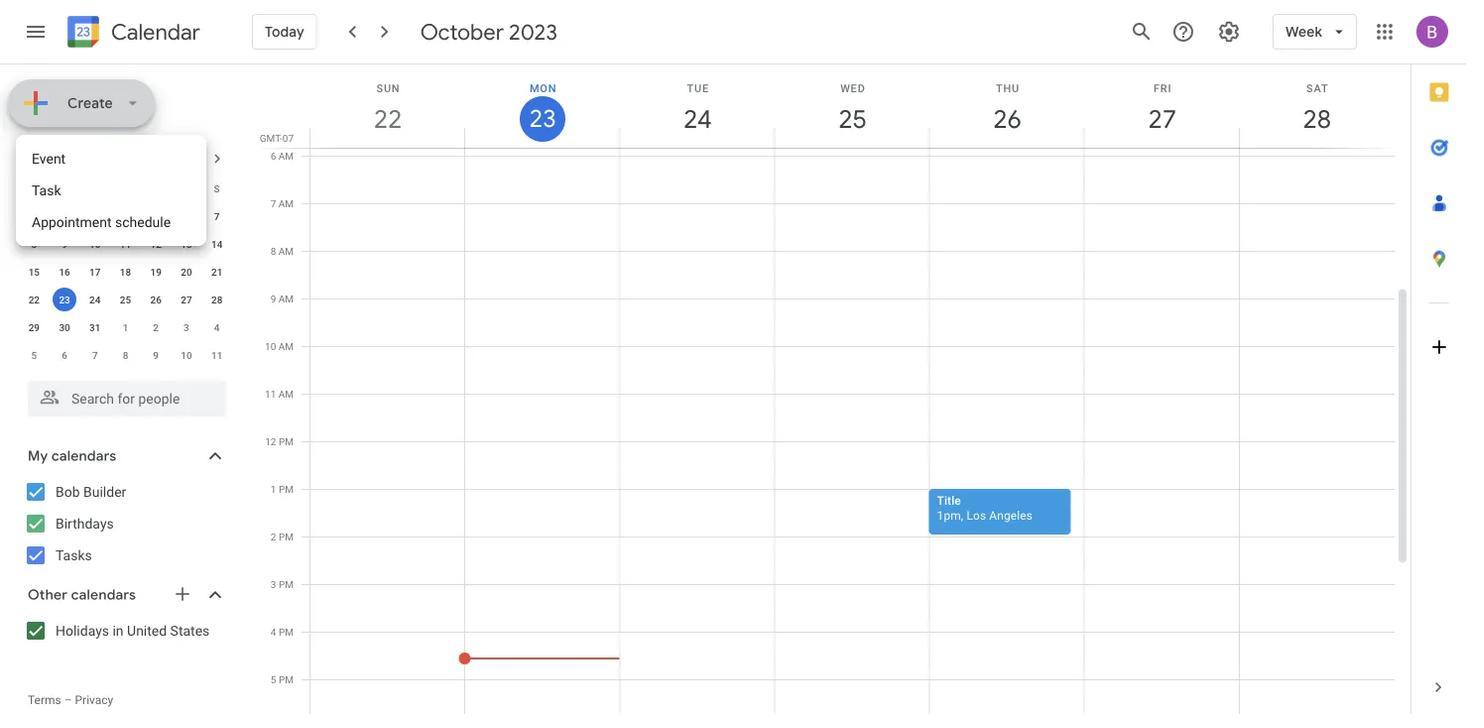 Task type: locate. For each thing, give the bounding box(es) containing it.
0 horizontal spatial 27
[[181, 294, 192, 306]]

2 horizontal spatial 5
[[271, 674, 276, 686]]

1 horizontal spatial 2
[[153, 321, 159, 333]]

24 inside column header
[[682, 103, 711, 135]]

0 vertical spatial calendars
[[51, 447, 116, 465]]

6 am from the top
[[279, 388, 294, 400]]

0 horizontal spatial 7
[[92, 349, 98, 361]]

6 inside grid
[[271, 150, 276, 162]]

1 horizontal spatial 3
[[184, 321, 189, 333]]

22 column header
[[310, 64, 465, 148]]

2
[[62, 210, 67, 222], [153, 321, 159, 333], [271, 531, 276, 543]]

11 inside grid
[[265, 388, 276, 400]]

12
[[150, 238, 162, 250], [265, 436, 276, 447]]

1 horizontal spatial october
[[420, 18, 504, 46]]

my
[[28, 447, 48, 465]]

28 element
[[205, 288, 229, 312]]

9 for 9 am
[[271, 293, 276, 305]]

27 down 20
[[181, 294, 192, 306]]

october 2023 up m
[[28, 150, 120, 168]]

6 pm from the top
[[279, 674, 294, 686]]

0 horizontal spatial s
[[31, 183, 37, 194]]

4 pm from the top
[[279, 578, 294, 590]]

26 down "thu"
[[992, 103, 1021, 135]]

6 inside row
[[62, 349, 67, 361]]

0 horizontal spatial 23
[[59, 294, 70, 306]]

12 for 12 pm
[[265, 436, 276, 447]]

calendars
[[51, 447, 116, 465], [71, 586, 136, 604]]

–
[[64, 694, 72, 707]]

1 down 12 pm
[[271, 483, 276, 495]]

tue 24
[[682, 82, 711, 135]]

1 vertical spatial 24
[[89, 294, 101, 306]]

holidays
[[56, 623, 109, 639]]

0 horizontal spatial 11
[[120, 238, 131, 250]]

1 horizontal spatial 25
[[837, 103, 866, 135]]

2 horizontal spatial 4
[[271, 626, 276, 638]]

1 horizontal spatial 2023
[[509, 18, 558, 46]]

1 vertical spatial 1
[[123, 321, 128, 333]]

6 down 30 "element"
[[62, 349, 67, 361]]

11 for 11 am
[[265, 388, 276, 400]]

6 down gmt- on the left top of the page
[[271, 150, 276, 162]]

22 down sun
[[373, 103, 401, 135]]

11 down 10 am
[[265, 388, 276, 400]]

13
[[181, 238, 192, 250]]

fri
[[1154, 82, 1172, 94]]

7 down 31 element
[[92, 349, 98, 361]]

2 vertical spatial 7
[[92, 349, 98, 361]]

1 up november 8 'element'
[[123, 321, 128, 333]]

other calendars
[[28, 586, 136, 604]]

11 down the november 4 element
[[211, 349, 223, 361]]

sat 28
[[1302, 82, 1330, 135]]

mon 23
[[528, 82, 557, 134]]

november 6 element
[[53, 343, 76, 367]]

17
[[89, 266, 101, 278]]

0 vertical spatial 23
[[528, 103, 555, 134]]

7
[[271, 197, 276, 209], [214, 210, 220, 222], [92, 349, 98, 361]]

1 row from the top
[[19, 175, 232, 202]]

7 inside "november 7" element
[[92, 349, 98, 361]]

october
[[420, 18, 504, 46], [28, 150, 84, 168]]

6 am
[[271, 150, 294, 162]]

7 down 6 am
[[271, 197, 276, 209]]

bob
[[56, 484, 80, 500]]

1 vertical spatial 26
[[150, 294, 162, 306]]

11
[[120, 238, 131, 250], [211, 349, 223, 361], [265, 388, 276, 400]]

0 vertical spatial 28
[[1302, 103, 1330, 135]]

1 vertical spatial 5
[[31, 349, 37, 361]]

1 vertical spatial 12
[[265, 436, 276, 447]]

8
[[31, 238, 37, 250], [271, 245, 276, 257], [123, 349, 128, 361]]

22 down 15
[[28, 294, 40, 306]]

12 down schedule
[[150, 238, 162, 250]]

2 up 3 pm at the left bottom
[[271, 531, 276, 543]]

0 vertical spatial 11
[[120, 238, 131, 250]]

am down 6 am
[[279, 197, 294, 209]]

0 vertical spatial 7
[[271, 197, 276, 209]]

23 link
[[520, 96, 566, 142]]

row containing 29
[[19, 314, 232, 341]]

0 horizontal spatial 25
[[120, 294, 131, 306]]

pm down 4 pm
[[279, 674, 294, 686]]

24 down tue
[[682, 103, 711, 135]]

am for 10 am
[[279, 340, 294, 352]]

2 horizontal spatial 3
[[271, 578, 276, 590]]

1 vertical spatial october 2023
[[28, 150, 120, 168]]

0 horizontal spatial 10
[[89, 238, 101, 250]]

2 horizontal spatial 9
[[271, 293, 276, 305]]

28 inside column header
[[1302, 103, 1330, 135]]

5 row from the top
[[19, 286, 232, 314]]

pm down 2 pm
[[279, 578, 294, 590]]

2 pm from the top
[[279, 483, 294, 495]]

11 up 18
[[120, 238, 131, 250]]

october 2023 up 'mon'
[[420, 18, 558, 46]]

10 down appointment schedule
[[89, 238, 101, 250]]

2 vertical spatial 5
[[271, 674, 276, 686]]

row up november 1 element
[[19, 286, 232, 314]]

1 horizontal spatial 12
[[265, 436, 276, 447]]

4 up 11 element
[[123, 210, 128, 222]]

10 for november 10 element
[[181, 349, 192, 361]]

1 vertical spatial 7
[[214, 210, 220, 222]]

0 horizontal spatial 3
[[92, 210, 98, 222]]

builder
[[83, 484, 126, 500]]

2 vertical spatial 9
[[153, 349, 159, 361]]

2 down m
[[62, 210, 67, 222]]

0 horizontal spatial 8
[[31, 238, 37, 250]]

row group
[[19, 202, 232, 369]]

1 horizontal spatial 9
[[153, 349, 159, 361]]

0 vertical spatial 27
[[1147, 103, 1176, 135]]

terms – privacy
[[28, 694, 113, 707]]

0 horizontal spatial 28
[[211, 294, 223, 306]]

row containing 15
[[19, 258, 232, 286]]

0 horizontal spatial 24
[[89, 294, 101, 306]]

5 am from the top
[[279, 340, 294, 352]]

12 down 11 am
[[265, 436, 276, 447]]

1
[[31, 210, 37, 222], [123, 321, 128, 333], [271, 483, 276, 495]]

25
[[837, 103, 866, 135], [120, 294, 131, 306]]

8 for november 8 'element'
[[123, 349, 128, 361]]

1 horizontal spatial 1
[[123, 321, 128, 333]]

am down '9 am'
[[279, 340, 294, 352]]

0 horizontal spatial 2
[[62, 210, 67, 222]]

18
[[120, 266, 131, 278]]

pm for 2 pm
[[279, 531, 294, 543]]

am down 7 am
[[279, 245, 294, 257]]

0 vertical spatial 4
[[123, 210, 128, 222]]

25 down 18
[[120, 294, 131, 306]]

privacy link
[[75, 694, 113, 707]]

row up november 8 'element'
[[19, 314, 232, 341]]

row up schedule
[[19, 175, 232, 202]]

3
[[92, 210, 98, 222], [184, 321, 189, 333], [271, 578, 276, 590]]

0 horizontal spatial 9
[[62, 238, 67, 250]]

in
[[113, 623, 124, 639]]

1 vertical spatial 23
[[59, 294, 70, 306]]

16
[[59, 266, 70, 278]]

1 vertical spatial 22
[[28, 294, 40, 306]]

28 down sat
[[1302, 103, 1330, 135]]

5
[[153, 210, 159, 222], [31, 349, 37, 361], [271, 674, 276, 686]]

1 horizontal spatial 23
[[528, 103, 555, 134]]

3 up 10 element
[[92, 210, 98, 222]]

grid containing 22
[[254, 64, 1411, 715]]

2023
[[509, 18, 558, 46], [88, 150, 120, 168]]

1 horizontal spatial 11
[[211, 349, 223, 361]]

6 for 6 am
[[271, 150, 276, 162]]

4 down 3 pm at the left bottom
[[271, 626, 276, 638]]

create
[[67, 94, 113, 112]]

3 pm
[[271, 578, 294, 590]]

am down 8 am
[[279, 293, 294, 305]]

2 horizontal spatial 7
[[271, 197, 276, 209]]

24 element
[[83, 288, 107, 312]]

5 for 5 pm
[[271, 674, 276, 686]]

2 vertical spatial 2
[[271, 531, 276, 543]]

23 inside cell
[[59, 294, 70, 306]]

pm for 1 pm
[[279, 483, 294, 495]]

pm up 2 pm
[[279, 483, 294, 495]]

my calendars list
[[4, 476, 246, 572]]

12 inside 12 element
[[150, 238, 162, 250]]

sat
[[1307, 82, 1329, 94]]

1 for november 1 element
[[123, 321, 128, 333]]

1 am from the top
[[279, 150, 294, 162]]

november 10 element
[[175, 343, 198, 367]]

1 vertical spatial 4
[[214, 321, 220, 333]]

5 pm from the top
[[279, 626, 294, 638]]

0 vertical spatial october
[[420, 18, 504, 46]]

23 down 16
[[59, 294, 70, 306]]

4 am from the top
[[279, 293, 294, 305]]

10 for 10 am
[[265, 340, 276, 352]]

0 vertical spatial 1
[[31, 210, 37, 222]]

bob builder
[[56, 484, 126, 500]]

1 horizontal spatial 28
[[1302, 103, 1330, 135]]

my calendars button
[[4, 441, 246, 472]]

None search field
[[0, 373, 246, 417]]

1 vertical spatial 28
[[211, 294, 223, 306]]

1 vertical spatial 3
[[184, 321, 189, 333]]

8 for 8 am
[[271, 245, 276, 257]]

row containing s
[[19, 175, 232, 202]]

row up the 25 "element" at the left top of page
[[19, 258, 232, 286]]

1 horizontal spatial 6
[[271, 150, 276, 162]]

row up 18 'element'
[[19, 230, 232, 258]]

pm down 1 pm
[[279, 531, 294, 543]]

2 horizontal spatial 1
[[271, 483, 276, 495]]

5 down 29 element
[[31, 349, 37, 361]]

row group containing 1
[[19, 202, 232, 369]]

7 inside grid
[[271, 197, 276, 209]]

calendars up the in
[[71, 586, 136, 604]]

october 2023 grid
[[19, 175, 232, 369]]

10 up 11 am
[[265, 340, 276, 352]]

7 row from the top
[[19, 341, 232, 369]]

november 11 element
[[205, 343, 229, 367]]

am up 12 pm
[[279, 388, 294, 400]]

12 pm
[[265, 436, 294, 447]]

27 down fri
[[1147, 103, 1176, 135]]

row up 11 element
[[19, 202, 232, 230]]

15 element
[[22, 260, 46, 284]]

2 s from the left
[[214, 183, 220, 194]]

8 down november 1 element
[[123, 349, 128, 361]]

2 down 26 element at left top
[[153, 321, 159, 333]]

12 element
[[144, 232, 168, 256]]

grid
[[254, 64, 1411, 715]]

0 vertical spatial 5
[[153, 210, 159, 222]]

row down november 1 element
[[19, 341, 232, 369]]

0 horizontal spatial 22
[[28, 294, 40, 306]]

pm up 1 pm
[[279, 436, 294, 447]]

2 vertical spatial 4
[[271, 626, 276, 638]]

23 down 'mon'
[[528, 103, 555, 134]]

2 vertical spatial 3
[[271, 578, 276, 590]]

pm
[[279, 436, 294, 447], [279, 483, 294, 495], [279, 531, 294, 543], [279, 578, 294, 590], [279, 626, 294, 638], [279, 674, 294, 686]]

10 inside grid
[[265, 340, 276, 352]]

row containing 5
[[19, 341, 232, 369]]

3 pm from the top
[[279, 531, 294, 543]]

0 vertical spatial 3
[[92, 210, 98, 222]]

0 vertical spatial 6
[[271, 150, 276, 162]]

10 element
[[83, 232, 107, 256]]

2 horizontal spatial 11
[[265, 388, 276, 400]]

7 up 14 element
[[214, 210, 220, 222]]

0 vertical spatial 12
[[150, 238, 162, 250]]

25 inside wed 25
[[837, 103, 866, 135]]

4 row from the top
[[19, 258, 232, 286]]

26 down 19
[[150, 294, 162, 306]]

am
[[279, 150, 294, 162], [279, 197, 294, 209], [279, 245, 294, 257], [279, 293, 294, 305], [279, 340, 294, 352], [279, 388, 294, 400]]

0 vertical spatial 24
[[682, 103, 711, 135]]

2 am from the top
[[279, 197, 294, 209]]

24 column header
[[619, 64, 775, 148]]

1 horizontal spatial 4
[[214, 321, 220, 333]]

main drawer image
[[24, 20, 48, 44]]

calendars for other calendars
[[71, 586, 136, 604]]

5 for november 5 element
[[31, 349, 37, 361]]

4
[[123, 210, 128, 222], [214, 321, 220, 333], [271, 626, 276, 638]]

1 vertical spatial october
[[28, 150, 84, 168]]

1 vertical spatial 11
[[211, 349, 223, 361]]

24 up 31
[[89, 294, 101, 306]]

2 row from the top
[[19, 202, 232, 230]]

14 element
[[205, 232, 229, 256]]

1 vertical spatial 6
[[62, 349, 67, 361]]

other calendars button
[[4, 579, 246, 611]]

1 horizontal spatial 10
[[181, 349, 192, 361]]

9 inside 'element'
[[153, 349, 159, 361]]

3 row from the top
[[19, 230, 232, 258]]

8 up 15 element in the top left of the page
[[31, 238, 37, 250]]

s up 14 in the top of the page
[[214, 183, 220, 194]]

tab list
[[1412, 64, 1466, 660]]

6 row from the top
[[19, 314, 232, 341]]

0 horizontal spatial october
[[28, 150, 84, 168]]

0 horizontal spatial 4
[[123, 210, 128, 222]]

7 for "november 7" element
[[92, 349, 98, 361]]

2 horizontal spatial 2
[[271, 531, 276, 543]]

8 inside november 8 'element'
[[123, 349, 128, 361]]

0 horizontal spatial 26
[[150, 294, 162, 306]]

calendar
[[111, 18, 200, 46]]

5 down 4 pm
[[271, 674, 276, 686]]

tue
[[687, 82, 709, 94]]

row
[[19, 175, 232, 202], [19, 202, 232, 230], [19, 230, 232, 258], [19, 258, 232, 286], [19, 286, 232, 314], [19, 314, 232, 341], [19, 341, 232, 369]]

10 down november 3 element
[[181, 349, 192, 361]]

1 horizontal spatial 8
[[123, 349, 128, 361]]

1 horizontal spatial 24
[[682, 103, 711, 135]]

1 vertical spatial 9
[[271, 293, 276, 305]]

1 horizontal spatial 22
[[373, 103, 401, 135]]

10
[[89, 238, 101, 250], [265, 340, 276, 352], [181, 349, 192, 361]]

1 vertical spatial calendars
[[71, 586, 136, 604]]

11 for 11 element
[[120, 238, 131, 250]]

s
[[31, 183, 37, 194], [214, 183, 220, 194]]

am down the '07'
[[279, 150, 294, 162]]

25 down wed
[[837, 103, 866, 135]]

4 down "28" element
[[214, 321, 220, 333]]

0 vertical spatial 25
[[837, 103, 866, 135]]

october 2023
[[420, 18, 558, 46], [28, 150, 120, 168]]

5 up 12 element
[[153, 210, 159, 222]]

20 element
[[175, 260, 198, 284]]

3 am from the top
[[279, 245, 294, 257]]

1 vertical spatial 2023
[[88, 150, 120, 168]]

1 down task
[[31, 210, 37, 222]]

2 horizontal spatial 10
[[265, 340, 276, 352]]

1 s from the left
[[31, 183, 37, 194]]

23
[[528, 103, 555, 134], [59, 294, 70, 306]]

2 horizontal spatial 8
[[271, 245, 276, 257]]

9 down appointment
[[62, 238, 67, 250]]

2 for november 2 element
[[153, 321, 159, 333]]

27 column header
[[1084, 64, 1240, 148]]

9 down november 2 element
[[153, 349, 159, 361]]

6
[[271, 150, 276, 162], [62, 349, 67, 361]]

0 horizontal spatial october 2023
[[28, 150, 120, 168]]

row containing 8
[[19, 230, 232, 258]]

2 vertical spatial 1
[[271, 483, 276, 495]]

2 vertical spatial 11
[[265, 388, 276, 400]]

1 vertical spatial 2
[[153, 321, 159, 333]]

30
[[59, 321, 70, 333]]

0 horizontal spatial 6
[[62, 349, 67, 361]]

1 vertical spatial 25
[[120, 294, 131, 306]]

10 for 10 element
[[89, 238, 101, 250]]

14
[[211, 238, 223, 250]]

9 up 10 am
[[271, 293, 276, 305]]

gmt-
[[260, 132, 283, 144]]

3 up 4 pm
[[271, 578, 276, 590]]

3 up november 10 element
[[184, 321, 189, 333]]

28 down 21
[[211, 294, 223, 306]]

26 column header
[[929, 64, 1085, 148]]

thu
[[996, 82, 1020, 94]]

1 pm from the top
[[279, 436, 294, 447]]

0 vertical spatial 26
[[992, 103, 1021, 135]]

26 element
[[144, 288, 168, 312]]

calendars up the bob builder on the left
[[51, 447, 116, 465]]

7 for 7 am
[[271, 197, 276, 209]]

pm down 3 pm at the left bottom
[[279, 626, 294, 638]]

8 down 7 am
[[271, 245, 276, 257]]

0 horizontal spatial 5
[[31, 349, 37, 361]]

2023 right event
[[88, 150, 120, 168]]

1 inside november 1 element
[[123, 321, 128, 333]]

s left m
[[31, 183, 37, 194]]

am for 7 am
[[279, 197, 294, 209]]

15
[[28, 266, 40, 278]]

1 horizontal spatial 26
[[992, 103, 1021, 135]]

2023 up 'mon'
[[509, 18, 558, 46]]

0 vertical spatial october 2023
[[420, 18, 558, 46]]

1 horizontal spatial s
[[214, 183, 220, 194]]



Task type: describe. For each thing, give the bounding box(es) containing it.
29
[[28, 321, 40, 333]]

title
[[937, 494, 961, 508]]

pm for 12 pm
[[279, 436, 294, 447]]

19 element
[[144, 260, 168, 284]]

4 pm
[[271, 626, 294, 638]]

3 for 3 pm
[[271, 578, 276, 590]]

28 link
[[1295, 96, 1340, 142]]

privacy
[[75, 694, 113, 707]]

0 vertical spatial 2023
[[509, 18, 558, 46]]

tasks
[[56, 547, 92, 564]]

los
[[967, 509, 986, 522]]

pm for 3 pm
[[279, 578, 294, 590]]

24 inside row
[[89, 294, 101, 306]]

my calendars
[[28, 447, 116, 465]]

22 inside row
[[28, 294, 40, 306]]

9 for november 9 'element'
[[153, 349, 159, 361]]

title 1pm , los angeles
[[937, 494, 1033, 522]]

row containing 22
[[19, 286, 232, 314]]

26 link
[[985, 96, 1031, 142]]

4 for the november 4 element
[[214, 321, 220, 333]]

calendar heading
[[107, 18, 200, 46]]

27 element
[[175, 288, 198, 312]]

29 element
[[22, 316, 46, 339]]

states
[[170, 623, 210, 639]]

event
[[32, 150, 66, 167]]

1 horizontal spatial october 2023
[[420, 18, 558, 46]]

terms link
[[28, 694, 61, 707]]

20
[[181, 266, 192, 278]]

25 column header
[[774, 64, 930, 148]]

0 horizontal spatial 2023
[[88, 150, 120, 168]]

november 2 element
[[144, 316, 168, 339]]

november 4 element
[[205, 316, 229, 339]]

22 inside column header
[[373, 103, 401, 135]]

22 element
[[22, 288, 46, 312]]

25 element
[[114, 288, 137, 312]]

26 inside row
[[150, 294, 162, 306]]

november 5 element
[[22, 343, 46, 367]]

row containing 1
[[19, 202, 232, 230]]

november 3 element
[[175, 316, 198, 339]]

21 element
[[205, 260, 229, 284]]

13 element
[[175, 232, 198, 256]]

28 column header
[[1239, 64, 1395, 148]]

am for 9 am
[[279, 293, 294, 305]]

today
[[265, 23, 304, 41]]

3 for november 3 element
[[184, 321, 189, 333]]

25 link
[[830, 96, 876, 142]]

8 am
[[271, 245, 294, 257]]

calendars for my calendars
[[51, 447, 116, 465]]

sun
[[376, 82, 400, 94]]

fri 27
[[1147, 82, 1176, 135]]

27 inside row
[[181, 294, 192, 306]]

23 column header
[[464, 64, 620, 148]]

pm for 5 pm
[[279, 674, 294, 686]]

23 inside the mon 23
[[528, 103, 555, 134]]

2 pm
[[271, 531, 294, 543]]

thu 26
[[992, 82, 1021, 135]]

united
[[127, 623, 167, 639]]

12 for 12
[[150, 238, 162, 250]]

23, today element
[[53, 288, 76, 312]]

6 for 6
[[62, 349, 67, 361]]

terms
[[28, 694, 61, 707]]

angeles
[[989, 509, 1033, 522]]

am for 8 am
[[279, 245, 294, 257]]

task
[[32, 182, 61, 198]]

1 for 1 pm
[[271, 483, 276, 495]]

Search for people text field
[[40, 381, 214, 417]]

1 horizontal spatial 7
[[214, 210, 220, 222]]

other
[[28, 586, 68, 604]]

schedule
[[115, 214, 171, 230]]

november 1 element
[[114, 316, 137, 339]]

november 9 element
[[144, 343, 168, 367]]

add other calendars image
[[173, 584, 192, 604]]

1 horizontal spatial 5
[[153, 210, 159, 222]]

wed
[[841, 82, 866, 94]]

27 link
[[1140, 96, 1185, 142]]

27 inside column header
[[1147, 103, 1176, 135]]

settings menu image
[[1218, 20, 1241, 44]]

17 element
[[83, 260, 107, 284]]

gmt-07
[[260, 132, 294, 144]]

calendar element
[[64, 12, 200, 56]]

30 element
[[53, 316, 76, 339]]

28 inside row
[[211, 294, 223, 306]]

today button
[[252, 8, 317, 56]]

10 am
[[265, 340, 294, 352]]

holidays in united states
[[56, 623, 210, 639]]

7 am
[[271, 197, 294, 209]]

mon
[[530, 82, 557, 94]]

1pm
[[937, 509, 961, 522]]

m
[[60, 183, 69, 194]]

appointment
[[32, 214, 112, 230]]

wed 25
[[837, 82, 866, 135]]

26 inside column header
[[992, 103, 1021, 135]]

21
[[211, 266, 223, 278]]

24 link
[[675, 96, 721, 142]]

0 vertical spatial 2
[[62, 210, 67, 222]]

appointment schedule
[[32, 214, 171, 230]]

4 for 4 pm
[[271, 626, 276, 638]]

18 element
[[114, 260, 137, 284]]

,
[[961, 509, 964, 522]]

birthdays
[[56, 515, 114, 532]]

31 element
[[83, 316, 107, 339]]

am for 11 am
[[279, 388, 294, 400]]

25 inside "element"
[[120, 294, 131, 306]]

11 for november 11 element
[[211, 349, 223, 361]]

22 link
[[365, 96, 411, 142]]

23 cell
[[49, 286, 80, 314]]

07
[[283, 132, 294, 144]]

week button
[[1273, 8, 1357, 56]]

november 8 element
[[114, 343, 137, 367]]

2 for 2 pm
[[271, 531, 276, 543]]

19
[[150, 266, 162, 278]]

create button
[[8, 79, 155, 127]]

0 vertical spatial 9
[[62, 238, 67, 250]]

11 am
[[265, 388, 294, 400]]

sun 22
[[373, 82, 401, 135]]

31
[[89, 321, 101, 333]]

9 am
[[271, 293, 294, 305]]

am for 6 am
[[279, 150, 294, 162]]

5 pm
[[271, 674, 294, 686]]

pm for 4 pm
[[279, 626, 294, 638]]

week
[[1286, 23, 1323, 41]]

11 element
[[114, 232, 137, 256]]

november 7 element
[[83, 343, 107, 367]]

1 pm
[[271, 483, 294, 495]]

16 element
[[53, 260, 76, 284]]



Task type: vqa. For each thing, say whether or not it's contained in the screenshot.


